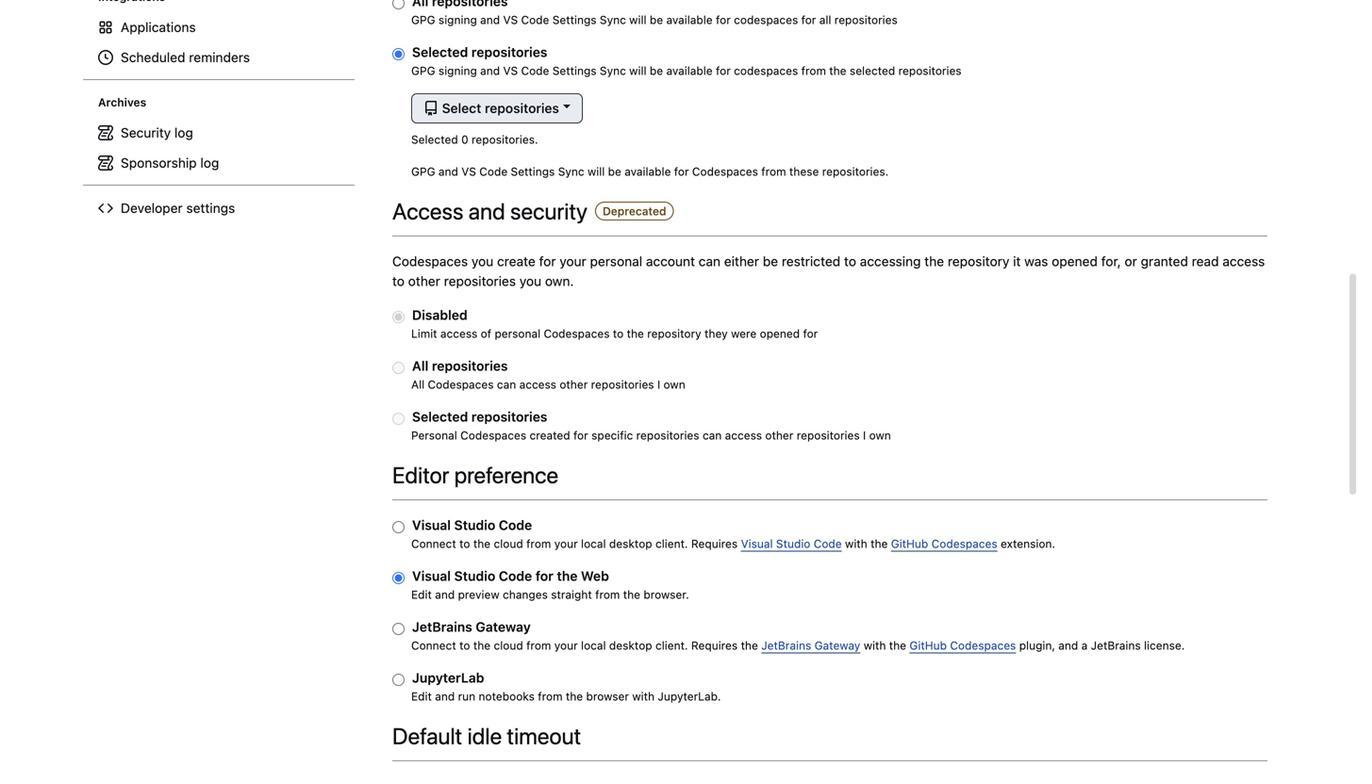 Task type: locate. For each thing, give the bounding box(es) containing it.
connect up jupyterlab at the left bottom of page
[[411, 639, 456, 653]]

client. down browser.
[[655, 639, 688, 653]]

github codespaces link left extension.
[[891, 538, 997, 551]]

0 vertical spatial github
[[891, 538, 928, 551]]

the right visual studio code link
[[871, 538, 888, 551]]

2 requires from the top
[[691, 639, 738, 653]]

browser
[[586, 690, 629, 704]]

1 vertical spatial log
[[200, 155, 219, 171]]

0 vertical spatial github codespaces link
[[891, 538, 997, 551]]

0 horizontal spatial log
[[174, 125, 193, 140]]

selected repositories up "personal"
[[412, 409, 547, 425]]

for down the 'gpg signing and vs code settings sync will be available for codespaces for all repositories'
[[716, 64, 731, 77]]

0 vertical spatial opened
[[1052, 254, 1098, 269]]

selected repositories for signing
[[412, 44, 547, 60]]

requires for visual studio code
[[691, 538, 738, 551]]

limit access of personal codespaces to the repository they were opened for
[[411, 327, 818, 340]]

1 vertical spatial selected repositories
[[412, 409, 547, 425]]

you down the create
[[519, 273, 541, 289]]

client. for jetbrains gateway
[[655, 639, 688, 653]]

1 vertical spatial client.
[[655, 639, 688, 653]]

0 vertical spatial repositories.
[[472, 133, 538, 146]]

with right jetbrains gateway link
[[864, 639, 886, 653]]

cloud for gateway
[[494, 639, 523, 653]]

2 edit from the top
[[411, 690, 432, 704]]

repositories. down select repositories
[[472, 133, 538, 146]]

1 vertical spatial visual
[[741, 538, 773, 551]]

with for jetbrains gateway
[[864, 639, 886, 653]]

3 gpg from the top
[[411, 165, 435, 178]]

codespaces left plugin,
[[950, 639, 1016, 653]]

desktop
[[609, 538, 652, 551], [609, 639, 652, 653]]

from
[[801, 64, 826, 77], [761, 165, 786, 178], [526, 538, 551, 551], [595, 588, 620, 602], [526, 639, 551, 653], [538, 690, 563, 704]]

personal
[[411, 429, 457, 442]]

codespaces you create for your personal account can either be restricted to accessing the repository it was opened for,     or granted read access to other repositories you own.
[[392, 254, 1265, 289]]

read
[[1192, 254, 1219, 269]]

the right accessing
[[924, 254, 944, 269]]

your for visual studio code
[[554, 538, 578, 551]]

codespaces left these
[[692, 165, 758, 178]]

1 vertical spatial requires
[[691, 639, 738, 653]]

0 horizontal spatial own
[[664, 378, 685, 391]]

requires left visual studio code link
[[691, 538, 738, 551]]

desktop up browser.
[[609, 538, 652, 551]]

signing for gpg signing and vs code settings sync will be available for codespaces for all repositories
[[438, 13, 477, 26]]

0 vertical spatial will
[[629, 13, 647, 26]]

with right browser
[[632, 690, 655, 704]]

local up browser
[[581, 639, 606, 653]]

to
[[844, 254, 856, 269], [392, 273, 405, 289], [613, 327, 624, 340], [459, 538, 470, 551], [459, 639, 470, 653]]

the left selected
[[829, 64, 846, 77]]

be inside codespaces you create for your personal account can either be restricted to accessing the repository it was opened for,     or granted read access to other repositories you own.
[[763, 254, 778, 269]]

1 vertical spatial repositories.
[[822, 165, 889, 178]]

available up gpg signing and vs code settings sync will be available for codespaces from the selected repositories
[[666, 13, 713, 26]]

access
[[1223, 254, 1265, 269], [440, 327, 477, 340], [519, 378, 556, 391], [725, 429, 762, 442]]

personal right of
[[495, 327, 541, 340]]

will up deprecated
[[588, 165, 605, 178]]

security
[[121, 125, 171, 140]]

1 horizontal spatial repository
[[948, 254, 1009, 269]]

1 vertical spatial cloud
[[494, 639, 523, 653]]

sponsorship log
[[121, 155, 219, 171]]

log for sponsorship log
[[200, 155, 219, 171]]

cloud for studio
[[494, 538, 523, 551]]

0 horizontal spatial repository
[[647, 327, 701, 340]]

1 vertical spatial vs
[[503, 64, 518, 77]]

visual studio code for the web
[[412, 569, 609, 584]]

client.
[[655, 538, 688, 551], [655, 639, 688, 653]]

repository inside codespaces you create for your personal account can either be restricted to accessing the repository it was opened for,     or granted read access to other repositories you own.
[[948, 254, 1009, 269]]

all codespaces can access other repositories i own
[[411, 378, 685, 391]]

available
[[666, 13, 713, 26], [666, 64, 713, 77], [625, 165, 671, 178]]

1 vertical spatial own
[[869, 429, 891, 442]]

1 horizontal spatial log
[[200, 155, 219, 171]]

selected up repo image
[[412, 44, 468, 60]]

1 desktop from the top
[[609, 538, 652, 551]]

1 vertical spatial signing
[[438, 64, 477, 77]]

0 vertical spatial gpg
[[411, 13, 435, 26]]

2 vertical spatial studio
[[454, 569, 495, 584]]

local for visual studio code
[[581, 538, 606, 551]]

1 local from the top
[[581, 538, 606, 551]]

gpg for gpg signing and vs code settings sync will be available for codespaces for all repositories
[[411, 13, 435, 26]]

sync up "security" at the top left
[[558, 165, 584, 178]]

log up sponsorship log
[[174, 125, 193, 140]]

0 horizontal spatial repositories.
[[472, 133, 538, 146]]

0 vertical spatial all
[[412, 358, 428, 374]]

1 vertical spatial available
[[666, 64, 713, 77]]

was
[[1024, 254, 1048, 269]]

web
[[581, 569, 609, 584]]

2 connect from the top
[[411, 639, 456, 653]]

2 selected repositories from the top
[[412, 409, 547, 425]]

from up 'timeout'
[[538, 690, 563, 704]]

0 vertical spatial visual
[[412, 518, 451, 533]]

2 vertical spatial gpg
[[411, 165, 435, 178]]

you
[[471, 254, 493, 269], [519, 273, 541, 289]]

cloud up visual studio code for the web
[[494, 538, 523, 551]]

the left they
[[627, 327, 644, 340]]

2 vertical spatial your
[[554, 639, 578, 653]]

developer
[[121, 200, 183, 216]]

codespaces
[[734, 13, 798, 26], [734, 64, 798, 77]]

will up gpg signing and vs code settings sync will be available for codespaces from the selected repositories
[[629, 13, 647, 26]]

0 vertical spatial selected repositories
[[412, 44, 547, 60]]

all
[[819, 13, 831, 26]]

for up edit and preview changes straight from the browser.
[[535, 569, 553, 584]]

0 horizontal spatial opened
[[760, 327, 800, 340]]

gpg for gpg signing and vs code settings sync will be available for codespaces from the selected repositories
[[411, 64, 435, 77]]

0 vertical spatial edit
[[411, 588, 432, 602]]

repository left it
[[948, 254, 1009, 269]]

1 horizontal spatial i
[[863, 429, 866, 442]]

repository left they
[[647, 327, 701, 340]]

for inside codespaces you create for your personal account can either be restricted to accessing the repository it was opened for,     or granted read access to other repositories you own.
[[539, 254, 556, 269]]

for
[[716, 13, 731, 26], [801, 13, 816, 26], [716, 64, 731, 77], [674, 165, 689, 178], [539, 254, 556, 269], [803, 327, 818, 340], [573, 429, 588, 442], [535, 569, 553, 584]]

opened right were on the right top of page
[[760, 327, 800, 340]]

0 vertical spatial vs
[[503, 13, 518, 26]]

sync down the 'gpg signing and vs code settings sync will be available for codespaces for all repositories'
[[600, 64, 626, 77]]

1 cloud from the top
[[494, 538, 523, 551]]

visual for visual studio code
[[412, 518, 451, 533]]

selected repositories up select repositories popup button
[[412, 44, 547, 60]]

edit left preview
[[411, 588, 432, 602]]

sync for from
[[600, 64, 626, 77]]

1 edit from the top
[[411, 588, 432, 602]]

from up visual studio code for the web
[[526, 538, 551, 551]]

1 vertical spatial other
[[560, 378, 588, 391]]

desktop up browser
[[609, 639, 652, 653]]

visual
[[412, 518, 451, 533], [741, 538, 773, 551], [412, 569, 451, 584]]

your up edit and run notebooks from the browser with jupyterlab.
[[554, 639, 578, 653]]

be up deprecated
[[608, 165, 621, 178]]

codespaces
[[692, 165, 758, 178], [392, 254, 468, 269], [544, 327, 610, 340], [428, 378, 494, 391], [460, 429, 526, 442], [931, 538, 997, 551], [950, 639, 1016, 653]]

jetbrains gateway
[[412, 620, 531, 635]]

2 client. from the top
[[655, 639, 688, 653]]

1 vertical spatial with
[[864, 639, 886, 653]]

1 vertical spatial will
[[629, 64, 647, 77]]

connect down visual studio code at the left of page
[[411, 538, 456, 551]]

1 horizontal spatial own
[[869, 429, 891, 442]]

0 vertical spatial selected
[[412, 44, 468, 60]]

jetbrains
[[412, 620, 472, 635], [761, 639, 811, 653], [1091, 639, 1141, 653]]

for up account
[[674, 165, 689, 178]]

1 codespaces from the top
[[734, 13, 798, 26]]

None radio
[[392, 0, 405, 11], [392, 309, 405, 325], [392, 360, 405, 376], [392, 672, 405, 688], [392, 0, 405, 11], [392, 309, 405, 325], [392, 360, 405, 376], [392, 672, 405, 688]]

code image
[[98, 201, 113, 216]]

1 vertical spatial edit
[[411, 690, 432, 704]]

github codespaces link left plugin,
[[910, 639, 1016, 653]]

1 connect from the top
[[411, 538, 456, 551]]

0 horizontal spatial other
[[408, 273, 440, 289]]

other
[[408, 273, 440, 289], [560, 378, 588, 391], [765, 429, 793, 442]]

1 vertical spatial studio
[[776, 538, 810, 551]]

0 vertical spatial studio
[[454, 518, 495, 533]]

github for visual studio code
[[891, 538, 928, 551]]

be
[[650, 13, 663, 26], [650, 64, 663, 77], [608, 165, 621, 178], [763, 254, 778, 269]]

connect to the cloud from your local desktop client. requires visual studio code with the github codespaces extension.
[[411, 538, 1055, 551]]

edit and run notebooks from the browser with jupyterlab.
[[411, 690, 721, 704]]

i
[[657, 378, 660, 391], [863, 429, 866, 442]]

2 codespaces from the top
[[734, 64, 798, 77]]

requires up jupyterlab.
[[691, 639, 738, 653]]

be right either
[[763, 254, 778, 269]]

1 horizontal spatial opened
[[1052, 254, 1098, 269]]

2 horizontal spatial other
[[765, 429, 793, 442]]

your up own. at the top left of the page
[[560, 254, 586, 269]]

can inside codespaces you create for your personal account can either be restricted to accessing the repository it was opened for,     or granted read access to other repositories you own.
[[699, 254, 721, 269]]

0 horizontal spatial you
[[471, 254, 493, 269]]

selected for gpg
[[412, 44, 468, 60]]

0 vertical spatial log
[[174, 125, 193, 140]]

2 gpg from the top
[[411, 64, 435, 77]]

idle
[[467, 723, 502, 750]]

0 vertical spatial sync
[[600, 13, 626, 26]]

2 cloud from the top
[[494, 639, 523, 653]]

1 vertical spatial gpg
[[411, 64, 435, 77]]

1 vertical spatial selected
[[411, 133, 458, 146]]

0 vertical spatial codespaces
[[734, 13, 798, 26]]

timeout
[[507, 723, 581, 750]]

granted
[[1141, 254, 1188, 269]]

scheduled reminders link
[[91, 42, 347, 73]]

2 vertical spatial selected
[[412, 409, 468, 425]]

1 vertical spatial personal
[[495, 327, 541, 340]]

1 client. from the top
[[655, 538, 688, 551]]

2 local from the top
[[581, 639, 606, 653]]

select repositories
[[442, 100, 559, 116]]

None radio
[[392, 46, 405, 62], [392, 411, 405, 427], [392, 520, 405, 536], [392, 571, 405, 587], [392, 622, 405, 638], [392, 46, 405, 62], [392, 411, 405, 427], [392, 520, 405, 536], [392, 571, 405, 587], [392, 622, 405, 638]]

of
[[481, 327, 491, 340]]

local up web
[[581, 538, 606, 551]]

selected left 0
[[411, 133, 458, 146]]

github
[[891, 538, 928, 551], [910, 639, 947, 653]]

0 vertical spatial you
[[471, 254, 493, 269]]

sync for for
[[600, 13, 626, 26]]

1 requires from the top
[[691, 538, 738, 551]]

will
[[629, 13, 647, 26], [629, 64, 647, 77], [588, 165, 605, 178]]

apps image
[[98, 20, 113, 35]]

log image
[[98, 156, 113, 171]]

1 horizontal spatial jetbrains
[[761, 639, 811, 653]]

connect to the cloud from your local desktop client. requires the jetbrains gateway with the github codespaces plugin, and a jetbrains license.
[[411, 639, 1185, 653]]

0 vertical spatial local
[[581, 538, 606, 551]]

0 horizontal spatial gateway
[[476, 620, 531, 635]]

sync up gpg signing and vs code settings sync will be available for codespaces from the selected repositories
[[600, 13, 626, 26]]

selected 0 repositories.
[[411, 133, 538, 146]]

the left browser.
[[623, 588, 640, 602]]

to down jetbrains gateway
[[459, 639, 470, 653]]

0 vertical spatial can
[[699, 254, 721, 269]]

the up straight
[[557, 569, 578, 584]]

sync
[[600, 13, 626, 26], [600, 64, 626, 77], [558, 165, 584, 178]]

selected
[[412, 44, 468, 60], [411, 133, 458, 146], [412, 409, 468, 425]]

github for jetbrains gateway
[[910, 639, 947, 653]]

personal down deprecated
[[590, 254, 642, 269]]

selected repositories
[[412, 44, 547, 60], [412, 409, 547, 425]]

0 vertical spatial signing
[[438, 13, 477, 26]]

selected up "personal"
[[412, 409, 468, 425]]

repositories
[[834, 13, 898, 26], [471, 44, 547, 60], [898, 64, 962, 77], [485, 100, 559, 116], [444, 273, 516, 289], [432, 358, 508, 374], [591, 378, 654, 391], [471, 409, 547, 425], [636, 429, 699, 442], [797, 429, 860, 442]]

available up deprecated
[[625, 165, 671, 178]]

requires
[[691, 538, 738, 551], [691, 639, 738, 653]]

1 signing from the top
[[438, 13, 477, 26]]

cloud
[[494, 538, 523, 551], [494, 639, 523, 653]]

1 horizontal spatial personal
[[590, 254, 642, 269]]

log down security log link
[[200, 155, 219, 171]]

you left the create
[[471, 254, 493, 269]]

repositories inside select repositories popup button
[[485, 100, 559, 116]]

0 vertical spatial your
[[560, 254, 586, 269]]

for up own. at the top left of the page
[[539, 254, 556, 269]]

1 vertical spatial github
[[910, 639, 947, 653]]

code
[[521, 13, 549, 26], [521, 64, 549, 77], [479, 165, 508, 178], [499, 518, 532, 533], [814, 538, 842, 551], [499, 569, 532, 584]]

run
[[458, 690, 475, 704]]

edit down jupyterlab at the left bottom of page
[[411, 690, 432, 704]]

1 vertical spatial all
[[411, 378, 425, 391]]

2 vertical spatial visual
[[412, 569, 451, 584]]

the inside codespaces you create for your personal account can either be restricted to accessing the repository it was opened for,     or granted read access to other repositories you own.
[[924, 254, 944, 269]]

editor
[[392, 462, 449, 489]]

2 signing from the top
[[438, 64, 477, 77]]

0 vertical spatial client.
[[655, 538, 688, 551]]

vs for gpg signing and vs code settings sync will be available for codespaces for all repositories
[[503, 13, 518, 26]]

can
[[699, 254, 721, 269], [497, 378, 516, 391], [703, 429, 722, 442]]

available down the 'gpg signing and vs code settings sync will be available for codespaces for all repositories'
[[666, 64, 713, 77]]

codespaces down access
[[392, 254, 468, 269]]

the
[[829, 64, 846, 77], [924, 254, 944, 269], [627, 327, 644, 340], [473, 538, 491, 551], [871, 538, 888, 551], [557, 569, 578, 584], [623, 588, 640, 602], [473, 639, 491, 653], [741, 639, 758, 653], [889, 639, 906, 653], [566, 690, 583, 704]]

client. for visual studio code
[[655, 538, 688, 551]]

2 desktop from the top
[[609, 639, 652, 653]]

opened left for,
[[1052, 254, 1098, 269]]

disabled
[[412, 307, 468, 323]]

1 vertical spatial sync
[[600, 64, 626, 77]]

0 vertical spatial gateway
[[476, 620, 531, 635]]

connect
[[411, 538, 456, 551], [411, 639, 456, 653]]

log image
[[98, 125, 113, 140]]

1 vertical spatial settings
[[552, 64, 597, 77]]

0 vertical spatial with
[[845, 538, 867, 551]]

0 vertical spatial connect
[[411, 538, 456, 551]]

signing for gpg signing and vs code settings sync will be available for codespaces from the selected repositories
[[438, 64, 477, 77]]

all for all repositories
[[412, 358, 428, 374]]

log for security log
[[174, 125, 193, 140]]

all down all repositories at the left top
[[411, 378, 425, 391]]

your inside codespaces you create for your personal account can either be restricted to accessing the repository it was opened for,     or granted read access to other repositories you own.
[[560, 254, 586, 269]]

with right visual studio code link
[[845, 538, 867, 551]]

1 selected repositories from the top
[[412, 44, 547, 60]]

0 vertical spatial available
[[666, 13, 713, 26]]

preview
[[458, 588, 500, 602]]

all down limit
[[412, 358, 428, 374]]

the down visual studio code at the left of page
[[473, 538, 491, 551]]

developer settings link
[[91, 193, 347, 223]]

repositories. right these
[[822, 165, 889, 178]]

2 vertical spatial with
[[632, 690, 655, 704]]

1 vertical spatial local
[[581, 639, 606, 653]]

signing
[[438, 13, 477, 26], [438, 64, 477, 77]]

1 horizontal spatial repositories.
[[822, 165, 889, 178]]

will down the 'gpg signing and vs code settings sync will be available for codespaces for all repositories'
[[629, 64, 647, 77]]

the left browser
[[566, 690, 583, 704]]

gateway
[[476, 620, 531, 635], [814, 639, 860, 653]]

0 vertical spatial settings
[[552, 13, 597, 26]]

opened inside codespaces you create for your personal account can either be restricted to accessing the repository it was opened for,     or granted read access to other repositories you own.
[[1052, 254, 1098, 269]]

0 vertical spatial repository
[[948, 254, 1009, 269]]

your up straight
[[554, 538, 578, 551]]

available for from
[[666, 64, 713, 77]]

edit
[[411, 588, 432, 602], [411, 690, 432, 704]]

1 vertical spatial can
[[497, 378, 516, 391]]

1 vertical spatial codespaces
[[734, 64, 798, 77]]

from down web
[[595, 588, 620, 602]]

be up gpg signing and vs code settings sync will be available for codespaces from the selected repositories
[[650, 13, 663, 26]]

for left the all
[[801, 13, 816, 26]]

1 vertical spatial desktop
[[609, 639, 652, 653]]

0 vertical spatial personal
[[590, 254, 642, 269]]

all for all codespaces can access other repositories i own
[[411, 378, 425, 391]]

with
[[845, 538, 867, 551], [864, 639, 886, 653], [632, 690, 655, 704]]

1 vertical spatial i
[[863, 429, 866, 442]]

1 vertical spatial you
[[519, 273, 541, 289]]

and
[[480, 13, 500, 26], [480, 64, 500, 77], [438, 165, 458, 178], [468, 198, 505, 224], [435, 588, 455, 602], [1058, 639, 1078, 653], [435, 690, 455, 704]]

0 vertical spatial other
[[408, 273, 440, 289]]

1 horizontal spatial gateway
[[814, 639, 860, 653]]

for right created
[[573, 429, 588, 442]]

0 horizontal spatial i
[[657, 378, 660, 391]]

browser.
[[644, 588, 689, 602]]

1 vertical spatial your
[[554, 538, 578, 551]]

repositories.
[[472, 133, 538, 146], [822, 165, 889, 178]]

client. up browser.
[[655, 538, 688, 551]]

0 vertical spatial requires
[[691, 538, 738, 551]]

log
[[174, 125, 193, 140], [200, 155, 219, 171]]

from left these
[[761, 165, 786, 178]]

desktop for jetbrains gateway
[[609, 639, 652, 653]]

to up "all codespaces can access other repositories i own"
[[613, 327, 624, 340]]

1 vertical spatial opened
[[760, 327, 800, 340]]

1 vertical spatial connect
[[411, 639, 456, 653]]

1 gpg from the top
[[411, 13, 435, 26]]

2 vertical spatial sync
[[558, 165, 584, 178]]

1 vertical spatial gateway
[[814, 639, 860, 653]]

these
[[789, 165, 819, 178]]

extension.
[[1001, 538, 1055, 551]]

cloud down jetbrains gateway
[[494, 639, 523, 653]]

security log link
[[91, 118, 347, 148]]



Task type: vqa. For each thing, say whether or not it's contained in the screenshot.
About associated with About Blog Terms Privacy Security Status
no



Task type: describe. For each thing, give the bounding box(es) containing it.
personal inside codespaces you create for your personal account can either be restricted to accessing the repository it was opened for,     or granted read access to other repositories you own.
[[590, 254, 642, 269]]

own.
[[545, 273, 574, 289]]

0 horizontal spatial personal
[[495, 327, 541, 340]]

edit for jupyterlab
[[411, 690, 432, 704]]

0 vertical spatial i
[[657, 378, 660, 391]]

connect for visual
[[411, 538, 456, 551]]

the down jetbrains gateway
[[473, 639, 491, 653]]

for up gpg signing and vs code settings sync will be available for codespaces from the selected repositories
[[716, 13, 731, 26]]

restricted
[[782, 254, 840, 269]]

for down codespaces you create for your personal account can either be restricted to accessing the repository it was opened for,     or granted read access to other repositories you own.
[[803, 327, 818, 340]]

gpg for gpg and vs code settings sync will be available for codespaces from these repositories.
[[411, 165, 435, 178]]

1 horizontal spatial you
[[519, 273, 541, 289]]

default idle timeout
[[392, 723, 581, 750]]

requires for jetbrains gateway
[[691, 639, 738, 653]]

for,
[[1101, 254, 1121, 269]]

editor preference
[[392, 462, 558, 489]]

settings for gpg signing and vs code settings sync will be available for codespaces for all repositories
[[552, 13, 597, 26]]

visual studio code
[[412, 518, 532, 533]]

preference
[[454, 462, 558, 489]]

gpg signing and vs code settings sync will be available for codespaces from the selected repositories
[[411, 64, 962, 77]]

from down the all
[[801, 64, 826, 77]]

2 vertical spatial will
[[588, 165, 605, 178]]

connect for jetbrains
[[411, 639, 456, 653]]

2 vertical spatial other
[[765, 429, 793, 442]]

gpg and vs code settings sync will be available for codespaces from these repositories.
[[411, 165, 889, 178]]

to down access
[[392, 273, 405, 289]]

studio for visual studio code for the web
[[454, 569, 495, 584]]

scheduled
[[121, 49, 185, 65]]

will for for
[[629, 13, 647, 26]]

deprecated
[[603, 205, 666, 218]]

scheduled reminders
[[121, 49, 250, 65]]

specific
[[591, 429, 633, 442]]

jupyterlab.
[[658, 690, 721, 704]]

developer settings
[[121, 200, 235, 216]]

0 vertical spatial own
[[664, 378, 685, 391]]

security
[[510, 198, 588, 224]]

github codespaces link for jetbrains gateway
[[910, 639, 1016, 653]]

applications
[[121, 19, 196, 35]]

the right jetbrains gateway link
[[889, 639, 906, 653]]

reminders
[[189, 49, 250, 65]]

applications link
[[91, 12, 347, 42]]

codespaces left extension.
[[931, 538, 997, 551]]

settings for gpg signing and vs code settings sync will be available for codespaces from the selected repositories
[[552, 64, 597, 77]]

access and security
[[392, 198, 588, 224]]

sponsorship log link
[[91, 148, 347, 178]]

a
[[1081, 639, 1088, 653]]

with for visual studio code
[[845, 538, 867, 551]]

1 vertical spatial repository
[[647, 327, 701, 340]]

0
[[461, 133, 468, 146]]

edit for visual studio code for the web
[[411, 588, 432, 602]]

limit
[[411, 327, 437, 340]]

codespaces up preference
[[460, 429, 526, 442]]

select
[[442, 100, 481, 116]]

codespaces inside codespaces you create for your personal account can either be restricted to accessing the repository it was opened for,     or granted read access to other repositories you own.
[[392, 254, 468, 269]]

visual studio code link
[[741, 538, 842, 551]]

clock image
[[98, 50, 113, 65]]

integrations list
[[91, 12, 347, 73]]

visual for visual studio code for the web
[[412, 569, 451, 584]]

settings
[[186, 200, 235, 216]]

plugin,
[[1019, 639, 1055, 653]]

they
[[705, 327, 728, 340]]

local for jetbrains gateway
[[581, 639, 606, 653]]

it
[[1013, 254, 1021, 269]]

available for for
[[666, 13, 713, 26]]

to down visual studio code at the left of page
[[459, 538, 470, 551]]

1 horizontal spatial other
[[560, 378, 588, 391]]

access inside codespaces you create for your personal account can either be restricted to accessing the repository it was opened for,     or granted read access to other repositories you own.
[[1223, 254, 1265, 269]]

straight
[[551, 588, 592, 602]]

the left jetbrains gateway link
[[741, 639, 758, 653]]

desktop for visual studio code
[[609, 538, 652, 551]]

studio for visual studio code
[[454, 518, 495, 533]]

were
[[731, 327, 757, 340]]

edit and preview changes straight from the browser.
[[411, 588, 689, 602]]

vs for gpg signing and vs code settings sync will be available for codespaces from the selected repositories
[[503, 64, 518, 77]]

repo image
[[423, 101, 439, 116]]

created
[[530, 429, 570, 442]]

jetbrains gateway link
[[761, 639, 860, 653]]

archives list
[[91, 118, 347, 178]]

gpg signing and vs code settings sync will be available for codespaces for all repositories
[[411, 13, 898, 26]]

default
[[392, 723, 462, 750]]

access
[[392, 198, 463, 224]]

be down the 'gpg signing and vs code settings sync will be available for codespaces for all repositories'
[[650, 64, 663, 77]]

all repositories
[[412, 358, 508, 374]]

accessing
[[860, 254, 921, 269]]

sponsorship
[[121, 155, 197, 171]]

create
[[497, 254, 535, 269]]

github codespaces link for visual studio code
[[891, 538, 997, 551]]

codespaces for for
[[734, 13, 798, 26]]

will for from
[[629, 64, 647, 77]]

other inside codespaces you create for your personal account can either be restricted to accessing the repository it was opened for,     or granted read access to other repositories you own.
[[408, 273, 440, 289]]

2 horizontal spatial jetbrains
[[1091, 639, 1141, 653]]

license.
[[1144, 639, 1185, 653]]

account
[[646, 254, 695, 269]]

0 horizontal spatial jetbrains
[[412, 620, 472, 635]]

from down edit and preview changes straight from the browser.
[[526, 639, 551, 653]]

personal codespaces created for specific repositories can access other repositories i own
[[411, 429, 891, 442]]

selected for personal
[[412, 409, 468, 425]]

your for jetbrains gateway
[[554, 639, 578, 653]]

2 vertical spatial settings
[[511, 165, 555, 178]]

codespaces for from
[[734, 64, 798, 77]]

codespaces down all repositories at the left top
[[428, 378, 494, 391]]

notebooks
[[479, 690, 535, 704]]

repositories inside codespaces you create for your personal account can either be restricted to accessing the repository it was opened for,     or granted read access to other repositories you own.
[[444, 273, 516, 289]]

selected
[[850, 64, 895, 77]]

2 vertical spatial available
[[625, 165, 671, 178]]

security log
[[121, 125, 193, 140]]

or
[[1125, 254, 1137, 269]]

select repositories button
[[411, 93, 583, 124]]

2 vertical spatial can
[[703, 429, 722, 442]]

archives
[[98, 96, 146, 109]]

codespaces down own. at the top left of the page
[[544, 327, 610, 340]]

2 vertical spatial vs
[[461, 165, 476, 178]]

either
[[724, 254, 759, 269]]

to right restricted
[[844, 254, 856, 269]]

changes
[[503, 588, 548, 602]]

selected repositories for codespaces
[[412, 409, 547, 425]]

jupyterlab
[[412, 671, 484, 686]]



